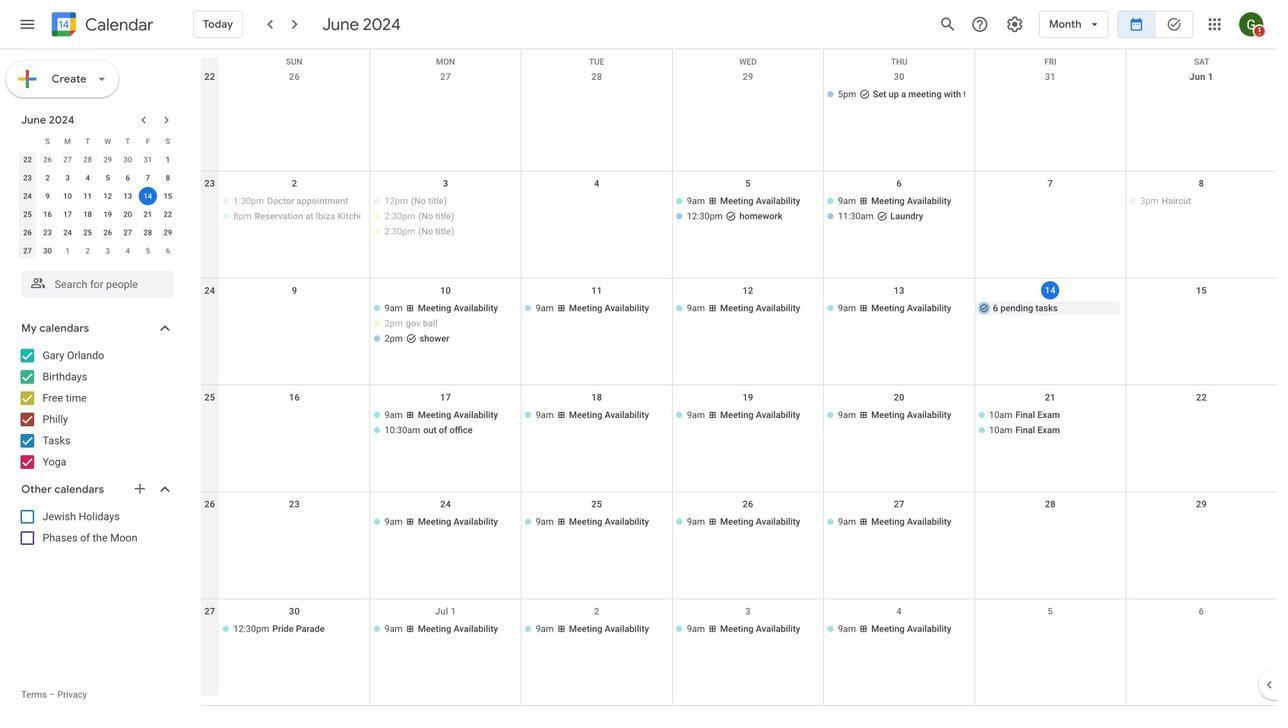 Task type: locate. For each thing, give the bounding box(es) containing it.
25 element
[[79, 224, 97, 242]]

16 element
[[38, 205, 57, 224]]

grid
[[201, 49, 1277, 706]]

15 element
[[159, 187, 177, 205]]

None search field
[[0, 265, 189, 298]]

july 4 element
[[119, 242, 137, 260]]

13 element
[[119, 187, 137, 205]]

may 29 element
[[99, 151, 117, 169]]

30 element
[[38, 242, 57, 260]]

24 element
[[59, 224, 77, 242]]

may 26 element
[[38, 151, 57, 169]]

cell
[[219, 87, 370, 103], [370, 87, 521, 103], [975, 87, 1126, 103], [1126, 87, 1277, 103], [138, 187, 158, 205], [219, 194, 370, 240], [370, 194, 521, 240], [521, 194, 673, 240], [673, 194, 824, 240], [824, 194, 975, 240], [975, 194, 1126, 240], [219, 301, 370, 347], [370, 301, 521, 347], [1126, 301, 1277, 347], [219, 408, 370, 439], [370, 408, 521, 439], [975, 408, 1126, 439], [1126, 408, 1277, 439], [219, 515, 370, 530], [975, 515, 1126, 530], [1126, 515, 1277, 530], [975, 622, 1126, 637], [1126, 622, 1277, 637]]

row group
[[17, 151, 178, 260]]

may 27 element
[[59, 151, 77, 169]]

cell inside row group
[[138, 187, 158, 205]]

10 element
[[59, 187, 77, 205]]

may 28 element
[[79, 151, 97, 169]]

july 5 element
[[139, 242, 157, 260]]

heading
[[82, 16, 154, 34]]

may 30 element
[[119, 151, 137, 169]]

7 element
[[139, 169, 157, 187]]

my calendars list
[[3, 344, 189, 474]]

5 element
[[99, 169, 117, 187]]

27 element
[[119, 224, 137, 242]]

23 element
[[38, 224, 57, 242]]

row
[[201, 49, 1277, 72], [201, 65, 1277, 172], [17, 132, 178, 151], [17, 151, 178, 169], [17, 169, 178, 187], [201, 172, 1277, 279], [17, 187, 178, 205], [17, 205, 178, 224], [17, 224, 178, 242], [17, 242, 178, 260], [201, 279, 1277, 386], [201, 386, 1277, 492], [201, 492, 1277, 599], [201, 599, 1277, 706]]

11 element
[[79, 187, 97, 205]]

20 element
[[119, 205, 137, 224]]

14, today element
[[139, 187, 157, 205]]

21 element
[[139, 205, 157, 224]]

3 element
[[59, 169, 77, 187]]

add other calendars image
[[132, 481, 148, 497]]

6 element
[[119, 169, 137, 187]]



Task type: describe. For each thing, give the bounding box(es) containing it.
settings menu image
[[1006, 15, 1024, 33]]

main drawer image
[[18, 15, 36, 33]]

12 element
[[99, 187, 117, 205]]

july 2 element
[[79, 242, 97, 260]]

18 element
[[79, 205, 97, 224]]

calendar element
[[49, 9, 154, 43]]

8 element
[[159, 169, 177, 187]]

28 element
[[139, 224, 157, 242]]

heading inside the calendar element
[[82, 16, 154, 34]]

17 element
[[59, 205, 77, 224]]

june 2024 grid
[[14, 132, 178, 260]]

other calendars list
[[3, 505, 189, 551]]

july 1 element
[[59, 242, 77, 260]]

july 6 element
[[159, 242, 177, 260]]

row group inside june 2024 grid
[[17, 151, 178, 260]]

may 31 element
[[139, 151, 157, 169]]

1 element
[[159, 151, 177, 169]]

july 3 element
[[99, 242, 117, 260]]

Search for people text field
[[30, 271, 164, 298]]

4 element
[[79, 169, 97, 187]]

26 element
[[99, 224, 117, 242]]

2 element
[[38, 169, 57, 187]]

19 element
[[99, 205, 117, 224]]

9 element
[[38, 187, 57, 205]]

22 element
[[159, 205, 177, 224]]

29 element
[[159, 224, 177, 242]]



Task type: vqa. For each thing, say whether or not it's contained in the screenshot.
10
no



